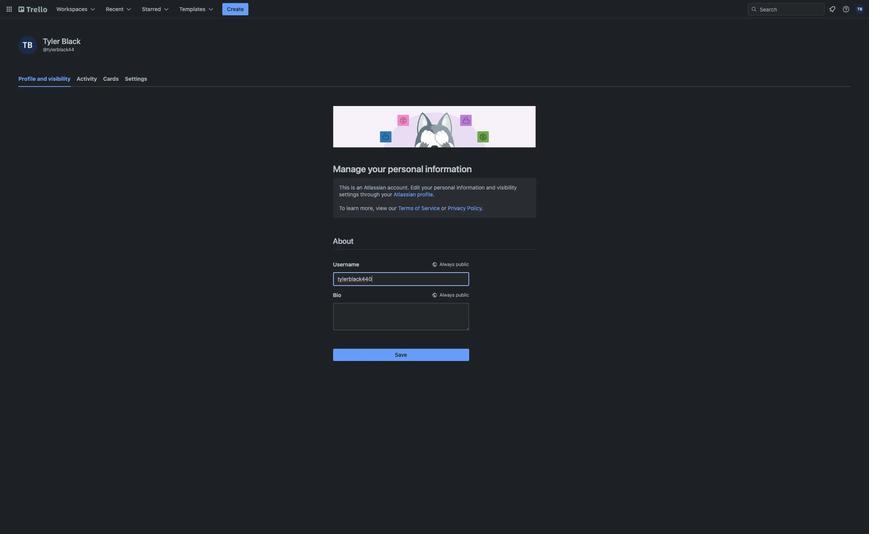 Task type: describe. For each thing, give the bounding box(es) containing it.
or
[[441, 205, 446, 212]]

visibility inside the this is an atlassian account. edit your personal information and visibility settings through your
[[497, 184, 517, 191]]

username
[[333, 261, 359, 268]]

terms
[[398, 205, 413, 212]]

terms of service or privacy policy .
[[398, 205, 483, 212]]

tyler black @ tylerblack44
[[43, 37, 81, 53]]

create
[[227, 6, 244, 12]]

0 notifications image
[[828, 5, 837, 14]]

0 horizontal spatial personal
[[388, 164, 423, 174]]

primary element
[[0, 0, 869, 18]]

manage
[[333, 164, 366, 174]]

starred button
[[137, 3, 173, 15]]

this is an atlassian account. edit your personal information and visibility settings through your
[[339, 184, 517, 198]]

personal inside the this is an atlassian account. edit your personal information and visibility settings through your
[[434, 184, 455, 191]]

workspaces button
[[52, 3, 100, 15]]

terms of service link
[[398, 205, 440, 212]]

settings
[[125, 76, 147, 82]]

and inside the this is an atlassian account. edit your personal information and visibility settings through your
[[486, 184, 495, 191]]

service
[[421, 205, 440, 212]]

about
[[333, 237, 354, 246]]

manage your personal information
[[333, 164, 472, 174]]

workspaces
[[56, 6, 87, 12]]

atlassian profile
[[394, 191, 433, 198]]

settings link
[[125, 72, 147, 86]]

always for username
[[440, 262, 455, 268]]

activity
[[77, 76, 97, 82]]

activity link
[[77, 72, 97, 86]]

tyler
[[43, 37, 60, 46]]

always public for bio
[[440, 292, 469, 298]]

Username text field
[[333, 273, 469, 286]]

account.
[[388, 184, 409, 191]]

recent button
[[101, 3, 136, 15]]

create button
[[222, 3, 249, 15]]

to
[[339, 205, 345, 212]]

is
[[351, 184, 355, 191]]

always for bio
[[440, 292, 455, 298]]

2 vertical spatial your
[[381, 191, 392, 198]]

view
[[376, 205, 387, 212]]

public for bio
[[456, 292, 469, 298]]

public for username
[[456, 262, 469, 268]]

privacy
[[448, 205, 466, 212]]

privacy policy link
[[448, 205, 482, 212]]

this
[[339, 184, 350, 191]]

black
[[62, 37, 81, 46]]

Search field
[[757, 3, 824, 15]]

settings
[[339, 191, 359, 198]]

. to learn more, view our
[[339, 191, 435, 212]]

. inside . to learn more, view our
[[433, 191, 435, 198]]



Task type: vqa. For each thing, say whether or not it's contained in the screenshot.
the bottommost VAC
no



Task type: locate. For each thing, give the bounding box(es) containing it.
templates button
[[175, 3, 218, 15]]

1 horizontal spatial personal
[[434, 184, 455, 191]]

your
[[368, 164, 386, 174], [422, 184, 432, 191], [381, 191, 392, 198]]

1 vertical spatial information
[[457, 184, 485, 191]]

back to home image
[[18, 3, 47, 15]]

cards
[[103, 76, 119, 82]]

1 vertical spatial visibility
[[497, 184, 517, 191]]

cards link
[[103, 72, 119, 86]]

0 horizontal spatial visibility
[[48, 76, 71, 82]]

information
[[425, 164, 472, 174], [457, 184, 485, 191]]

1 horizontal spatial atlassian
[[394, 191, 416, 198]]

tyler black (tylerblack44) image
[[18, 36, 37, 54]]

0 vertical spatial and
[[37, 76, 47, 82]]

open information menu image
[[842, 5, 850, 13]]

always public
[[440, 262, 469, 268], [440, 292, 469, 298]]

save
[[395, 352, 407, 358]]

starred
[[142, 6, 161, 12]]

your up 'through'
[[368, 164, 386, 174]]

save button
[[333, 349, 469, 361]]

an
[[357, 184, 362, 191]]

profile
[[417, 191, 433, 198]]

edit
[[411, 184, 420, 191]]

profile and visibility link
[[18, 72, 71, 87]]

profile and visibility
[[18, 76, 71, 82]]

more,
[[360, 205, 374, 212]]

through
[[360, 191, 380, 198]]

personal up the or
[[434, 184, 455, 191]]

always public for username
[[440, 262, 469, 268]]

learn
[[346, 205, 359, 212]]

1 vertical spatial .
[[482, 205, 483, 212]]

tyler black (tylerblack44) image
[[855, 5, 865, 14]]

personal up account.
[[388, 164, 423, 174]]

atlassian down account.
[[394, 191, 416, 198]]

0 horizontal spatial atlassian
[[364, 184, 386, 191]]

1 vertical spatial personal
[[434, 184, 455, 191]]

profile
[[18, 76, 36, 82]]

.
[[433, 191, 435, 198], [482, 205, 483, 212]]

1 public from the top
[[456, 262, 469, 268]]

1 vertical spatial always public
[[440, 292, 469, 298]]

atlassian up 'through'
[[364, 184, 386, 191]]

bio
[[333, 292, 341, 299]]

atlassian profile link
[[394, 191, 433, 198]]

atlassian inside the this is an atlassian account. edit your personal information and visibility settings through your
[[364, 184, 386, 191]]

1 vertical spatial public
[[456, 292, 469, 298]]

our
[[389, 205, 397, 212]]

1 always public from the top
[[440, 262, 469, 268]]

0 vertical spatial always
[[440, 262, 455, 268]]

1 vertical spatial your
[[422, 184, 432, 191]]

tylerblack44
[[47, 47, 74, 53]]

policy
[[467, 205, 482, 212]]

search image
[[751, 6, 757, 12]]

information up policy
[[457, 184, 485, 191]]

0 horizontal spatial and
[[37, 76, 47, 82]]

your down account.
[[381, 191, 392, 198]]

0 vertical spatial atlassian
[[364, 184, 386, 191]]

templates
[[179, 6, 206, 12]]

2 always public from the top
[[440, 292, 469, 298]]

recent
[[106, 6, 124, 12]]

2 public from the top
[[456, 292, 469, 298]]

1 horizontal spatial .
[[482, 205, 483, 212]]

0 vertical spatial .
[[433, 191, 435, 198]]

information up the this is an atlassian account. edit your personal information and visibility settings through your
[[425, 164, 472, 174]]

0 vertical spatial personal
[[388, 164, 423, 174]]

0 vertical spatial visibility
[[48, 76, 71, 82]]

information inside the this is an atlassian account. edit your personal information and visibility settings through your
[[457, 184, 485, 191]]

0 vertical spatial information
[[425, 164, 472, 174]]

2 always from the top
[[440, 292, 455, 298]]

1 horizontal spatial and
[[486, 184, 495, 191]]

1 vertical spatial atlassian
[[394, 191, 416, 198]]

1 always from the top
[[440, 262, 455, 268]]

personal
[[388, 164, 423, 174], [434, 184, 455, 191]]

0 vertical spatial always public
[[440, 262, 469, 268]]

visibility
[[48, 76, 71, 82], [497, 184, 517, 191]]

0 horizontal spatial .
[[433, 191, 435, 198]]

of
[[415, 205, 420, 212]]

. right privacy
[[482, 205, 483, 212]]

1 vertical spatial and
[[486, 184, 495, 191]]

@
[[43, 47, 47, 53]]

Bio text field
[[333, 303, 469, 331]]

always
[[440, 262, 455, 268], [440, 292, 455, 298]]

atlassian
[[364, 184, 386, 191], [394, 191, 416, 198]]

your up profile
[[422, 184, 432, 191]]

1 vertical spatial always
[[440, 292, 455, 298]]

. up the service on the top of page
[[433, 191, 435, 198]]

and
[[37, 76, 47, 82], [486, 184, 495, 191]]

0 vertical spatial public
[[456, 262, 469, 268]]

public
[[456, 262, 469, 268], [456, 292, 469, 298]]

0 vertical spatial your
[[368, 164, 386, 174]]

1 horizontal spatial visibility
[[497, 184, 517, 191]]



